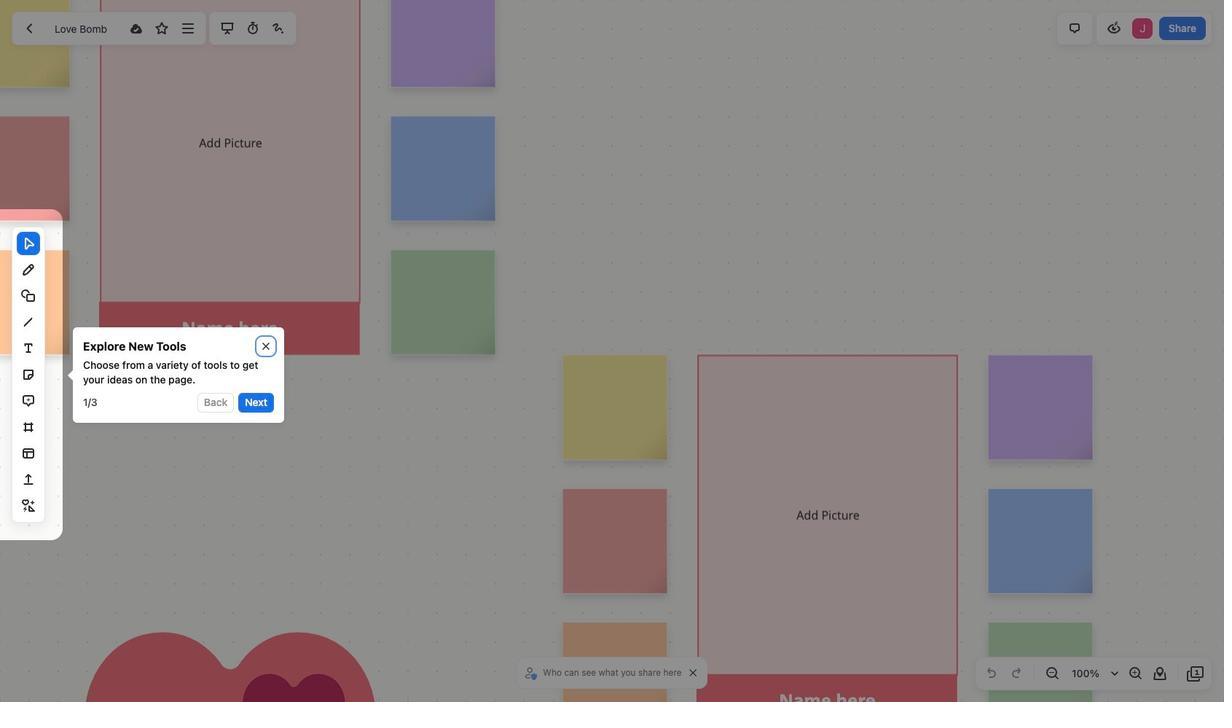 Task type: describe. For each thing, give the bounding box(es) containing it.
zoom in image
[[1127, 665, 1145, 682]]

Document name text field
[[44, 17, 122, 40]]

star this whiteboard image
[[153, 20, 171, 37]]

timer image
[[244, 20, 261, 37]]

pages image
[[1188, 665, 1205, 682]]

choose from a variety of tools to get your ideas on the page. element
[[83, 358, 274, 387]]



Task type: locate. For each thing, give the bounding box(es) containing it.
0 horizontal spatial close image
[[262, 343, 270, 350]]

1 horizontal spatial close image
[[690, 669, 697, 677]]

more options image
[[179, 20, 196, 37]]

0 vertical spatial close image
[[262, 343, 270, 350]]

close image
[[262, 343, 270, 350], [690, 669, 697, 677]]

zoom out image
[[1044, 665, 1061, 682]]

laser image
[[270, 20, 287, 37]]

tooltip
[[63, 327, 284, 422]]

explore new tools element
[[83, 338, 186, 355]]

comment panel image
[[1066, 20, 1084, 37]]

dashboard image
[[21, 20, 39, 37]]

list
[[1131, 17, 1155, 40]]

list item
[[1131, 17, 1155, 40]]

presentation image
[[218, 20, 236, 37]]

1 vertical spatial close image
[[690, 669, 697, 677]]



Task type: vqa. For each thing, say whether or not it's contained in the screenshot.
Comment Panel icon
yes



